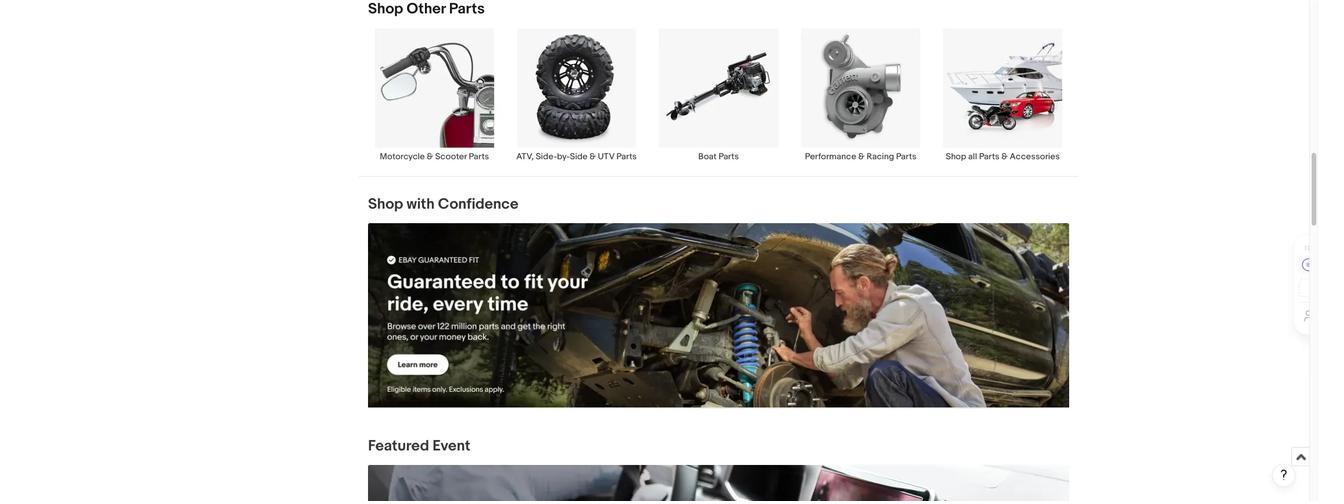 Task type: vqa. For each thing, say whether or not it's contained in the screenshot.
receive within the , including the requirements to provide to eBay Payment Entities information about you, your business, and the financial account you will use to receive payments.
no



Task type: describe. For each thing, give the bounding box(es) containing it.
shop for shop with confidence
[[368, 195, 403, 213]]

performance
[[805, 151, 857, 162]]

boat
[[699, 151, 717, 162]]

shop all parts & accessories link
[[932, 28, 1074, 162]]

parts inside the performance & racing parts link
[[897, 151, 917, 162]]

parts inside boat parts link
[[719, 151, 739, 162]]

utv
[[598, 151, 615, 162]]

3 & from the left
[[859, 151, 865, 162]]

confidence
[[438, 195, 519, 213]]

4 & from the left
[[1002, 151, 1008, 162]]

motorcycle
[[380, 151, 425, 162]]

all
[[969, 151, 978, 162]]

boat parts link
[[648, 28, 790, 162]]

performance & racing parts link
[[790, 28, 932, 162]]

boat parts
[[699, 151, 739, 162]]

atv, side-by-side & utv parts link
[[506, 28, 648, 162]]

performance & racing parts
[[805, 151, 917, 162]]

event
[[433, 438, 471, 456]]

featured event
[[368, 438, 471, 456]]

2 & from the left
[[590, 151, 596, 162]]

shop all parts & accessories
[[946, 151, 1060, 162]]

racing
[[867, 151, 895, 162]]



Task type: locate. For each thing, give the bounding box(es) containing it.
1 parts from the left
[[469, 151, 489, 162]]

boost your ride with top tech image
[[368, 465, 1070, 501]]

motorcycle & scooter parts link
[[364, 28, 506, 162]]

shop left all
[[946, 151, 967, 162]]

None text field
[[368, 223, 1070, 408], [368, 465, 1070, 501]]

&
[[427, 151, 433, 162], [590, 151, 596, 162], [859, 151, 865, 162], [1002, 151, 1008, 162]]

parts right "racing"
[[897, 151, 917, 162]]

& left 'scooter'
[[427, 151, 433, 162]]

atv, side-by-side & utv parts
[[517, 151, 637, 162]]

atv,
[[517, 151, 534, 162]]

shop with confidence
[[368, 195, 519, 213]]

& left utv
[[590, 151, 596, 162]]

parts right the boat
[[719, 151, 739, 162]]

1 none text field from the top
[[368, 223, 1070, 408]]

side
[[570, 151, 588, 162]]

parts inside motorcycle & scooter parts link
[[469, 151, 489, 162]]

parts inside 'atv, side-by-side & utv parts' link
[[617, 151, 637, 162]]

& left accessories
[[1002, 151, 1008, 162]]

by-
[[557, 151, 570, 162]]

accessories
[[1010, 151, 1060, 162]]

0 vertical spatial shop
[[946, 151, 967, 162]]

1 vertical spatial shop
[[368, 195, 403, 213]]

parts
[[469, 151, 489, 162], [617, 151, 637, 162], [719, 151, 739, 162], [897, 151, 917, 162], [980, 151, 1000, 162]]

parts inside shop all parts & accessories link
[[980, 151, 1000, 162]]

& left "racing"
[[859, 151, 865, 162]]

4 parts from the left
[[897, 151, 917, 162]]

motorcycle & scooter parts
[[380, 151, 489, 162]]

help, opens dialogs image
[[1279, 469, 1290, 481]]

0 horizontal spatial shop
[[368, 195, 403, 213]]

guaranteed to fit your ride, every time image
[[368, 223, 1070, 408]]

side-
[[536, 151, 557, 162]]

none text field boost your ride with top tech
[[368, 465, 1070, 501]]

2 parts from the left
[[617, 151, 637, 162]]

2 none text field from the top
[[368, 465, 1070, 501]]

shop
[[946, 151, 967, 162], [368, 195, 403, 213]]

3 parts from the left
[[719, 151, 739, 162]]

none text field for shop with confidence
[[368, 223, 1070, 408]]

none text field for featured event
[[368, 465, 1070, 501]]

shop for shop all parts & accessories
[[946, 151, 967, 162]]

5 parts from the left
[[980, 151, 1000, 162]]

0 vertical spatial none text field
[[368, 223, 1070, 408]]

parts right utv
[[617, 151, 637, 162]]

featured
[[368, 438, 429, 456]]

shop left with
[[368, 195, 403, 213]]

none text field guaranteed to fit your ride, every time
[[368, 223, 1070, 408]]

scooter
[[435, 151, 467, 162]]

1 horizontal spatial shop
[[946, 151, 967, 162]]

1 vertical spatial none text field
[[368, 465, 1070, 501]]

parts right all
[[980, 151, 1000, 162]]

1 & from the left
[[427, 151, 433, 162]]

parts right 'scooter'
[[469, 151, 489, 162]]

with
[[407, 195, 435, 213]]



